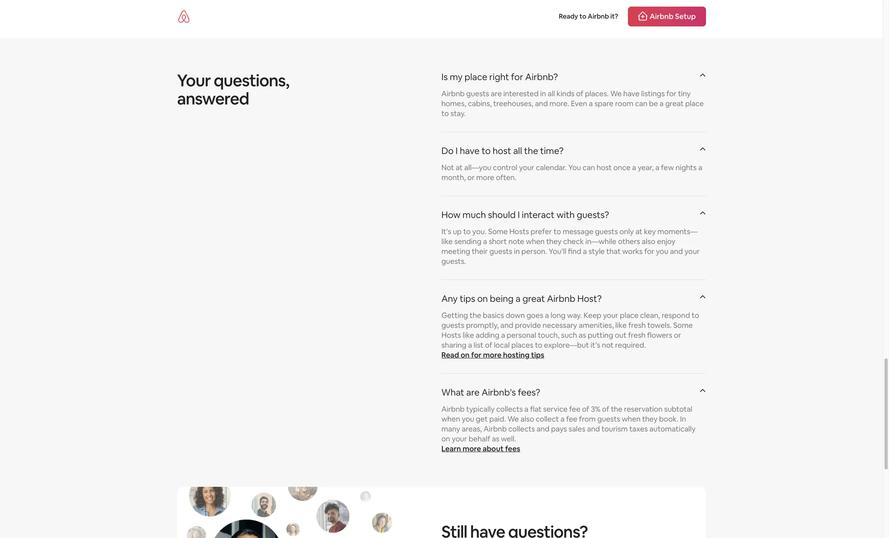 Task type: describe. For each thing, give the bounding box(es) containing it.
towels.
[[648, 320, 672, 330]]

airbnb down what
[[442, 404, 465, 414]]

goes
[[527, 311, 543, 320]]

airbnb left setup
[[650, 12, 674, 21]]

also inside airbnb typically collects a flat service fee of 3% of the reservation subtotal when you get paid. we also collect a fee from guests when they book. in many areas, airbnb collects and pays sales and tourism taxes automatically on your behalf as well. learn more about fees
[[521, 414, 534, 424]]

airbnb inside dropdown button
[[547, 293, 575, 304]]

of inside getting the basics down goes a long way. keep your place clean, respond to guests promptly, and provide necessary amenities, like fresh towels. some hosts like adding a personal touch, such as putting out fresh flowers or sharing a list of local places to explore—but it's not required. read on for more hosting tips
[[485, 340, 492, 350]]

to right respond
[[692, 311, 699, 320]]

3%
[[591, 404, 601, 414]]

guests?
[[577, 209, 609, 220]]

your inside it's up to you. some hosts prefer to message guests only at key moments— like sending a short note when they check in—while others also enjoy meeting their guests in person. you'll find a style that works for you and your guests.
[[685, 247, 700, 256]]

place inside airbnb guests are interested in all kinds of places. we have listings for tiny homes, cabins, treehouses, and more. even a spare room can be a great place to stay.
[[685, 99, 704, 108]]

what are airbnb's fees? button
[[442, 380, 706, 404]]

you inside it's up to you. some hosts prefer to message guests only at key moments— like sending a short note when they check in—while others also enjoy meeting their guests in person. you'll find a style that works for you and your guests.
[[656, 247, 669, 256]]

airbnb left it?
[[588, 12, 609, 21]]

local
[[494, 340, 510, 350]]

out
[[615, 330, 627, 340]]

treehouses,
[[493, 99, 533, 108]]

to right up
[[463, 227, 471, 236]]

a left list
[[468, 340, 472, 350]]

that
[[607, 247, 621, 256]]

1 vertical spatial fee
[[566, 414, 578, 424]]

on inside dropdown button
[[477, 293, 488, 304]]

places
[[511, 340, 533, 350]]

airbnb down paid.
[[484, 424, 507, 434]]

read on for more hosting tips link
[[442, 350, 544, 360]]

person.
[[522, 247, 547, 256]]

prefer
[[531, 227, 552, 236]]

airbnb's
[[482, 387, 516, 398]]

all for in
[[548, 89, 555, 98]]

your inside airbnb typically collects a flat service fee of 3% of the reservation subtotal when you get paid. we also collect a fee from guests when they book. in many areas, airbnb collects and pays sales and tourism taxes automatically on your behalf as well. learn more about fees
[[452, 434, 467, 444]]

keep
[[584, 311, 602, 320]]

typically
[[466, 404, 495, 414]]

listings
[[641, 89, 665, 98]]

airbnb homepage image
[[177, 10, 190, 23]]

ready
[[559, 12, 578, 21]]

1 horizontal spatial like
[[463, 330, 474, 340]]

a left few
[[655, 163, 660, 172]]

as inside getting the basics down goes a long way. keep your place clean, respond to guests promptly, and provide necessary amenities, like fresh towels. some hosts like adding a personal touch, such as putting out fresh flowers or sharing a list of local places to explore—but it's not required. read on for more hosting tips
[[579, 330, 586, 340]]

much
[[463, 209, 486, 220]]

subtotal
[[664, 404, 693, 414]]

we inside airbnb guests are interested in all kinds of places. we have listings for tiny homes, cabins, treehouses, and more. even a spare room can be a great place to stay.
[[610, 89, 622, 98]]

works
[[622, 247, 643, 256]]

calendar.
[[536, 163, 567, 172]]

to right prefer
[[554, 227, 561, 236]]

the inside airbnb typically collects a flat service fee of 3% of the reservation subtotal when you get paid. we also collect a fee from guests when they book. in many areas, airbnb collects and pays sales and tourism taxes automatically on your behalf as well. learn more about fees
[[611, 404, 623, 414]]

all for host
[[513, 145, 522, 156]]

cabins,
[[468, 99, 492, 108]]

1 vertical spatial like
[[616, 320, 627, 330]]

others
[[618, 237, 640, 246]]

being
[[490, 293, 514, 304]]

areas,
[[462, 424, 482, 434]]

1 vertical spatial collects
[[508, 424, 535, 434]]

tourism
[[602, 424, 628, 434]]

ready to airbnb it?
[[559, 12, 618, 21]]

and inside airbnb guests are interested in all kinds of places. we have listings for tiny homes, cabins, treehouses, and more. even a spare room can be a great place to stay.
[[535, 99, 548, 108]]

what are airbnb's fees?
[[442, 387, 540, 398]]

and down from on the bottom of the page
[[587, 424, 600, 434]]

to inside dropdown button
[[482, 145, 491, 156]]

often.
[[496, 173, 517, 182]]

host?
[[577, 293, 602, 304]]

any
[[442, 293, 458, 304]]

a down the places.
[[589, 99, 593, 108]]

spare
[[595, 99, 614, 108]]

only
[[620, 227, 634, 236]]

and inside it's up to you. some hosts prefer to message guests only at key moments— like sending a short note when they check in—while others also enjoy meeting their guests in person. you'll find a style that works for you and your guests.
[[670, 247, 683, 256]]

fees?
[[518, 387, 540, 398]]

read
[[442, 350, 459, 360]]

more inside getting the basics down goes a long way. keep your place clean, respond to guests promptly, and provide necessary amenities, like fresh towels. some hosts like adding a personal touch, such as putting out fresh flowers or sharing a list of local places to explore—but it's not required. read on for more hosting tips
[[483, 350, 502, 360]]

sending
[[454, 237, 482, 246]]

getting the basics down goes a long way. keep your place clean, respond to guests promptly, and provide necessary amenities, like fresh towels. some hosts like adding a personal touch, such as putting out fresh flowers or sharing a list of local places to explore—but it's not required. read on for more hosting tips
[[442, 311, 699, 360]]

check
[[563, 237, 584, 246]]

they inside it's up to you. some hosts prefer to message guests only at key moments— like sending a short note when they check in—while others also enjoy meeting their guests in person. you'll find a style that works for you and your guests.
[[546, 237, 562, 246]]

way.
[[567, 311, 582, 320]]

more inside not at all—you control your calendar. you can host once a year, a few nights a month, or more often.
[[476, 173, 494, 182]]

a left flat
[[525, 404, 529, 414]]

guests.
[[442, 256, 466, 266]]

touch,
[[538, 330, 560, 340]]

flat
[[530, 404, 542, 414]]

not at all—you control your calendar. you can host once a year, a few nights a month, or more often.
[[442, 163, 702, 182]]

key
[[644, 227, 656, 236]]

guests inside getting the basics down goes a long way. keep your place clean, respond to guests promptly, and provide necessary amenities, like fresh towels. some hosts like adding a personal touch, such as putting out fresh flowers or sharing a list of local places to explore—but it's not required. read on for more hosting tips
[[442, 320, 464, 330]]

a right "nights"
[[698, 163, 702, 172]]

note
[[509, 237, 524, 246]]

a left year,
[[632, 163, 636, 172]]

the inside getting the basics down goes a long way. keep your place clean, respond to guests promptly, and provide necessary amenities, like fresh towels. some hosts like adding a personal touch, such as putting out fresh flowers or sharing a list of local places to explore—but it's not required. read on for more hosting tips
[[470, 311, 481, 320]]

short
[[489, 237, 507, 246]]

we inside airbnb typically collects a flat service fee of 3% of the reservation subtotal when you get paid. we also collect a fee from guests when they book. in many areas, airbnb collects and pays sales and tourism taxes automatically on your behalf as well. learn more about fees
[[508, 414, 519, 424]]

2 fresh from the top
[[628, 330, 646, 340]]

it?
[[611, 12, 618, 21]]

as inside airbnb typically collects a flat service fee of 3% of the reservation subtotal when you get paid. we also collect a fee from guests when they book. in many areas, airbnb collects and pays sales and tourism taxes automatically on your behalf as well. learn more about fees
[[492, 434, 499, 444]]

the inside dropdown button
[[524, 145, 538, 156]]

great inside any tips on being a great airbnb host? dropdown button
[[523, 293, 545, 304]]

it's
[[442, 227, 451, 236]]

a up local
[[501, 330, 505, 340]]

few
[[661, 163, 674, 172]]

respond
[[662, 311, 690, 320]]

questions,
[[214, 70, 289, 91]]

it's up to you. some hosts prefer to message guests only at key moments— like sending a short note when they check in—while others also enjoy meeting their guests in person. you'll find a style that works for you and your guests.
[[442, 227, 700, 266]]

interact
[[522, 209, 555, 220]]

are inside airbnb guests are interested in all kinds of places. we have listings for tiny homes, cabins, treehouses, and more. even a spare room can be a great place to stay.
[[491, 89, 502, 98]]

0 horizontal spatial i
[[456, 145, 458, 156]]

right
[[489, 71, 509, 82]]

any tips on being a great airbnb host?
[[442, 293, 602, 304]]

1 horizontal spatial i
[[518, 209, 520, 220]]

a left long
[[545, 311, 549, 320]]

place inside is my place right for airbnb? dropdown button
[[465, 71, 487, 82]]

airbnb setup
[[650, 12, 696, 21]]

you.
[[472, 227, 487, 236]]

a up pays
[[561, 414, 565, 424]]

behalf
[[469, 434, 490, 444]]

of right 3%
[[602, 404, 609, 414]]

your
[[177, 70, 211, 91]]

with
[[557, 209, 575, 220]]

can inside airbnb guests are interested in all kinds of places. we have listings for tiny homes, cabins, treehouses, and more. even a spare room can be a great place to stay.
[[635, 99, 648, 108]]

on inside getting the basics down goes a long way. keep your place clean, respond to guests promptly, and provide necessary amenities, like fresh towels. some hosts like adding a personal touch, such as putting out fresh flowers or sharing a list of local places to explore—but it's not required. read on for more hosting tips
[[461, 350, 470, 360]]

you inside airbnb typically collects a flat service fee of 3% of the reservation subtotal when you get paid. we also collect a fee from guests when they book. in many areas, airbnb collects and pays sales and tourism taxes automatically on your behalf as well. learn more about fees
[[462, 414, 474, 424]]

many
[[442, 424, 460, 434]]

learn more about fees link
[[442, 444, 520, 454]]

on inside airbnb typically collects a flat service fee of 3% of the reservation subtotal when you get paid. we also collect a fee from guests when they book. in many areas, airbnb collects and pays sales and tourism taxes automatically on your behalf as well. learn more about fees
[[442, 434, 450, 444]]

are inside dropdown button
[[466, 387, 480, 398]]

more inside airbnb typically collects a flat service fee of 3% of the reservation subtotal when you get paid. we also collect a fee from guests when they book. in many areas, airbnb collects and pays sales and tourism taxes automatically on your behalf as well. learn more about fees
[[463, 444, 481, 454]]

can inside not at all—you control your calendar. you can host once a year, a few nights a month, or more often.
[[583, 163, 595, 172]]

or inside not at all—you control your calendar. you can host once a year, a few nights a month, or more often.
[[468, 173, 475, 182]]

meeting
[[442, 247, 470, 256]]

should
[[488, 209, 516, 220]]

for inside it's up to you. some hosts prefer to message guests only at key moments— like sending a short note when they check in—while others also enjoy meeting their guests in person. you'll find a style that works for you and your guests.
[[644, 247, 654, 256]]

service
[[543, 404, 568, 414]]

airbnb?
[[525, 71, 558, 82]]

explore—but
[[544, 340, 589, 350]]

any tips on being a great airbnb host? button
[[442, 287, 706, 311]]

1 fresh from the top
[[628, 320, 646, 330]]

find
[[568, 247, 581, 256]]

guests down short
[[490, 247, 512, 256]]

for inside airbnb guests are interested in all kinds of places. we have listings for tiny homes, cabins, treehouses, and more. even a spare room can be a great place to stay.
[[667, 89, 677, 98]]

down
[[506, 311, 525, 320]]

hosting
[[503, 350, 530, 360]]

room
[[615, 99, 634, 108]]



Task type: locate. For each thing, give the bounding box(es) containing it.
long
[[551, 311, 566, 320]]

you up 'areas,'
[[462, 414, 474, 424]]

what
[[442, 387, 464, 398]]

0 horizontal spatial tips
[[460, 293, 475, 304]]

1 horizontal spatial in
[[540, 89, 546, 98]]

guests inside airbnb guests are interested in all kinds of places. we have listings for tiny homes, cabins, treehouses, and more. even a spare room can be a great place to stay.
[[466, 89, 489, 98]]

you down enjoy
[[656, 247, 669, 256]]

1 horizontal spatial are
[[491, 89, 502, 98]]

your inside getting the basics down goes a long way. keep your place clean, respond to guests promptly, and provide necessary amenities, like fresh towels. some hosts like adding a personal touch, such as putting out fresh flowers or sharing a list of local places to explore—but it's not required. read on for more hosting tips
[[603, 311, 618, 320]]

0 horizontal spatial when
[[442, 414, 460, 424]]

0 horizontal spatial hosts
[[442, 330, 461, 340]]

for inside dropdown button
[[511, 71, 523, 82]]

great inside airbnb guests are interested in all kinds of places. we have listings for tiny homes, cabins, treehouses, and more. even a spare room can be a great place to stay.
[[665, 99, 684, 108]]

tiny
[[678, 89, 691, 98]]

your right control
[[519, 163, 534, 172]]

airbnb guests are interested in all kinds of places. we have listings for tiny homes, cabins, treehouses, and more. even a spare room can be a great place to stay.
[[442, 89, 704, 118]]

2 vertical spatial place
[[620, 311, 639, 320]]

more down all—you
[[476, 173, 494, 182]]

have up all—you
[[460, 145, 480, 156]]

1 horizontal spatial host
[[597, 163, 612, 172]]

as right such
[[579, 330, 586, 340]]

to inside airbnb guests are interested in all kinds of places. we have listings for tiny homes, cabins, treehouses, and more. even a spare room can be a great place to stay.
[[442, 108, 449, 118]]

they down reservation
[[642, 414, 658, 424]]

fee
[[569, 404, 581, 414], [566, 414, 578, 424]]

0 horizontal spatial host
[[493, 145, 511, 156]]

like inside it's up to you. some hosts prefer to message guests only at key moments— like sending a short note when they check in—while others also enjoy meeting their guests in person. you'll find a style that works for you and your guests.
[[442, 237, 453, 246]]

personal
[[507, 330, 536, 340]]

flowers
[[647, 330, 672, 340]]

your up learn
[[452, 434, 467, 444]]

2 vertical spatial like
[[463, 330, 474, 340]]

airbnb typically collects a flat service fee of 3% of the reservation subtotal when you get paid. we also collect a fee from guests when they book. in many areas, airbnb collects and pays sales and tourism taxes automatically on your behalf as well. learn more about fees
[[442, 404, 696, 454]]

or inside getting the basics down goes a long way. keep your place clean, respond to guests promptly, and provide necessary amenities, like fresh towels. some hosts like adding a personal touch, such as putting out fresh flowers or sharing a list of local places to explore—but it's not required. read on for more hosting tips
[[674, 330, 681, 340]]

0 vertical spatial we
[[610, 89, 622, 98]]

1 horizontal spatial place
[[620, 311, 639, 320]]

all—you
[[464, 163, 491, 172]]

in down note
[[514, 247, 520, 256]]

they up the you'll
[[546, 237, 562, 246]]

tips
[[460, 293, 475, 304], [531, 350, 544, 360]]

0 vertical spatial all
[[548, 89, 555, 98]]

1 vertical spatial can
[[583, 163, 595, 172]]

host inside not at all—you control your calendar. you can host once a year, a few nights a month, or more often.
[[597, 163, 612, 172]]

required.
[[615, 340, 646, 350]]

0 vertical spatial can
[[635, 99, 648, 108]]

and down collect
[[537, 424, 550, 434]]

sharing
[[442, 340, 467, 350]]

automatically
[[650, 424, 696, 434]]

amenities,
[[579, 320, 614, 330]]

your inside not at all—you control your calendar. you can host once a year, a few nights a month, or more often.
[[519, 163, 534, 172]]

when up person.
[[526, 237, 545, 246]]

0 horizontal spatial on
[[442, 434, 450, 444]]

such
[[561, 330, 577, 340]]

pays
[[551, 424, 567, 434]]

as up about
[[492, 434, 499, 444]]

in inside airbnb guests are interested in all kinds of places. we have listings for tiny homes, cabins, treehouses, and more. even a spare room can be a great place to stay.
[[540, 89, 546, 98]]

and inside getting the basics down goes a long way. keep your place clean, respond to guests promptly, and provide necessary amenities, like fresh towels. some hosts like adding a personal touch, such as putting out fresh flowers or sharing a list of local places to explore—but it's not required. read on for more hosting tips
[[501, 320, 513, 330]]

host up control
[[493, 145, 511, 156]]

hosts inside it's up to you. some hosts prefer to message guests only at key moments— like sending a short note when they check in—while others also enjoy meeting their guests in person. you'll find a style that works for you and your guests.
[[509, 227, 529, 236]]

a right find
[[583, 247, 587, 256]]

2 vertical spatial more
[[463, 444, 481, 454]]

do i have to host all the time?
[[442, 145, 564, 156]]

2 vertical spatial the
[[611, 404, 623, 414]]

1 horizontal spatial tips
[[531, 350, 544, 360]]

0 vertical spatial as
[[579, 330, 586, 340]]

we
[[610, 89, 622, 98], [508, 414, 519, 424]]

you
[[568, 163, 581, 172]]

we right paid.
[[508, 414, 519, 424]]

some down respond
[[673, 320, 693, 330]]

a inside dropdown button
[[516, 293, 521, 304]]

0 horizontal spatial all
[[513, 145, 522, 156]]

place left clean,
[[620, 311, 639, 320]]

you'll
[[549, 247, 566, 256]]

great up goes
[[523, 293, 545, 304]]

adding
[[476, 330, 500, 340]]

my
[[450, 71, 463, 82]]

and down the down
[[501, 320, 513, 330]]

1 vertical spatial they
[[642, 414, 658, 424]]

0 vertical spatial i
[[456, 145, 458, 156]]

1 vertical spatial great
[[523, 293, 545, 304]]

when up taxes
[[622, 414, 641, 424]]

great down tiny
[[665, 99, 684, 108]]

basics
[[483, 311, 504, 320]]

some up short
[[488, 227, 508, 236]]

have inside dropdown button
[[460, 145, 480, 156]]

like down it's at top
[[442, 237, 453, 246]]

do
[[442, 145, 454, 156]]

0 vertical spatial in
[[540, 89, 546, 98]]

the up "tourism"
[[611, 404, 623, 414]]

0 horizontal spatial place
[[465, 71, 487, 82]]

0 horizontal spatial you
[[462, 414, 474, 424]]

guests
[[466, 89, 489, 98], [595, 227, 618, 236], [490, 247, 512, 256], [442, 320, 464, 330], [597, 414, 620, 424]]

to up all—you
[[482, 145, 491, 156]]

1 horizontal spatial all
[[548, 89, 555, 98]]

for inside getting the basics down goes a long way. keep your place clean, respond to guests promptly, and provide necessary amenities, like fresh towels. some hosts like adding a personal touch, such as putting out fresh flowers or sharing a list of local places to explore—but it's not required. read on for more hosting tips
[[471, 350, 482, 360]]

on left being
[[477, 293, 488, 304]]

sales
[[569, 424, 586, 434]]

tips inside dropdown button
[[460, 293, 475, 304]]

from
[[579, 414, 596, 424]]

fee up from on the bottom of the page
[[569, 404, 581, 414]]

some inside getting the basics down goes a long way. keep your place clean, respond to guests promptly, and provide necessary amenities, like fresh towels. some hosts like adding a personal touch, such as putting out fresh flowers or sharing a list of local places to explore—but it's not required. read on for more hosting tips
[[673, 320, 693, 330]]

can
[[635, 99, 648, 108], [583, 163, 595, 172]]

1 horizontal spatial hosts
[[509, 227, 529, 236]]

necessary
[[543, 320, 577, 330]]

0 horizontal spatial in
[[514, 247, 520, 256]]

for up interested at top right
[[511, 71, 523, 82]]

airbnb up the homes,
[[442, 89, 465, 98]]

0 vertical spatial they
[[546, 237, 562, 246]]

1 horizontal spatial at
[[636, 227, 643, 236]]

1 vertical spatial on
[[461, 350, 470, 360]]

how
[[442, 209, 461, 220]]

0 vertical spatial tips
[[460, 293, 475, 304]]

are up the typically
[[466, 387, 480, 398]]

message
[[563, 227, 594, 236]]

0 vertical spatial you
[[656, 247, 669, 256]]

0 horizontal spatial as
[[492, 434, 499, 444]]

0 horizontal spatial are
[[466, 387, 480, 398]]

1 horizontal spatial they
[[642, 414, 658, 424]]

i right do
[[456, 145, 458, 156]]

can left be
[[635, 99, 648, 108]]

1 horizontal spatial can
[[635, 99, 648, 108]]

and down enjoy
[[670, 247, 683, 256]]

0 horizontal spatial the
[[470, 311, 481, 320]]

guests inside airbnb typically collects a flat service fee of 3% of the reservation subtotal when you get paid. we also collect a fee from guests when they book. in many areas, airbnb collects and pays sales and tourism taxes automatically on your behalf as well. learn more about fees
[[597, 414, 620, 424]]

collects up well. on the right
[[508, 424, 535, 434]]

when inside it's up to you. some hosts prefer to message guests only at key moments— like sending a short note when they check in—while others also enjoy meeting their guests in person. you'll find a style that works for you and your guests.
[[526, 237, 545, 246]]

is
[[442, 71, 448, 82]]

airbnb inside airbnb guests are interested in all kinds of places. we have listings for tiny homes, cabins, treehouses, and more. even a spare room can be a great place to stay.
[[442, 89, 465, 98]]

0 horizontal spatial some
[[488, 227, 508, 236]]

i
[[456, 145, 458, 156], [518, 209, 520, 220]]

2 horizontal spatial when
[[622, 414, 641, 424]]

month,
[[442, 173, 466, 182]]

1 vertical spatial also
[[521, 414, 534, 424]]

have up room
[[623, 89, 640, 98]]

your down moments—
[[685, 247, 700, 256]]

0 vertical spatial also
[[642, 237, 656, 246]]

2 horizontal spatial on
[[477, 293, 488, 304]]

guests up the in—while
[[595, 227, 618, 236]]

your
[[519, 163, 534, 172], [685, 247, 700, 256], [603, 311, 618, 320], [452, 434, 467, 444]]

0 vertical spatial fresh
[[628, 320, 646, 330]]

0 horizontal spatial great
[[523, 293, 545, 304]]

we up room
[[610, 89, 622, 98]]

1 vertical spatial we
[[508, 414, 519, 424]]

host inside do i have to host all the time? dropdown button
[[493, 145, 511, 156]]

places.
[[585, 89, 609, 98]]

setup
[[675, 12, 696, 21]]

1 vertical spatial fresh
[[628, 330, 646, 340]]

all up control
[[513, 145, 522, 156]]

place inside getting the basics down goes a long way. keep your place clean, respond to guests promptly, and provide necessary amenities, like fresh towels. some hosts like adding a personal touch, such as putting out fresh flowers or sharing a list of local places to explore—but it's not required. read on for more hosting tips
[[620, 311, 639, 320]]

at left 'key' at the top right of the page
[[636, 227, 643, 236]]

like up list
[[463, 330, 474, 340]]

they inside airbnb typically collects a flat service fee of 3% of the reservation subtotal when you get paid. we also collect a fee from guests when they book. in many areas, airbnb collects and pays sales and tourism taxes automatically on your behalf as well. learn more about fees
[[642, 414, 658, 424]]

place down tiny
[[685, 99, 704, 108]]

1 vertical spatial are
[[466, 387, 480, 398]]

how much should i interact with guests? button
[[442, 203, 706, 227]]

1 horizontal spatial have
[[623, 89, 640, 98]]

fresh down clean,
[[628, 320, 646, 330]]

0 vertical spatial more
[[476, 173, 494, 182]]

answered
[[177, 88, 249, 109]]

1 horizontal spatial or
[[674, 330, 681, 340]]

1 horizontal spatial some
[[673, 320, 693, 330]]

for down list
[[471, 350, 482, 360]]

1 vertical spatial have
[[460, 145, 480, 156]]

learn
[[442, 444, 461, 454]]

and
[[535, 99, 548, 108], [670, 247, 683, 256], [501, 320, 513, 330], [537, 424, 550, 434], [587, 424, 600, 434]]

or right flowers
[[674, 330, 681, 340]]

of up even on the top of page
[[576, 89, 583, 98]]

of down adding
[[485, 340, 492, 350]]

the left time?
[[524, 145, 538, 156]]

all inside dropdown button
[[513, 145, 522, 156]]

like
[[442, 237, 453, 246], [616, 320, 627, 330], [463, 330, 474, 340]]

hosts
[[509, 227, 529, 236], [442, 330, 461, 340]]

airbnb up long
[[547, 293, 575, 304]]

2 horizontal spatial place
[[685, 99, 704, 108]]

at inside not at all—you control your calendar. you can host once a year, a few nights a month, or more often.
[[456, 163, 463, 172]]

of left 3%
[[582, 404, 589, 414]]

kinds
[[557, 89, 575, 98]]

0 horizontal spatial they
[[546, 237, 562, 246]]

1 horizontal spatial also
[[642, 237, 656, 246]]

also down 'key' at the top right of the page
[[642, 237, 656, 246]]

some
[[488, 227, 508, 236], [673, 320, 693, 330]]

0 vertical spatial great
[[665, 99, 684, 108]]

0 horizontal spatial also
[[521, 414, 534, 424]]

1 vertical spatial some
[[673, 320, 693, 330]]

in inside it's up to you. some hosts prefer to message guests only at key moments— like sending a short note when they check in—while others also enjoy meeting their guests in person. you'll find a style that works for you and your guests.
[[514, 247, 520, 256]]

1 vertical spatial the
[[470, 311, 481, 320]]

are down right
[[491, 89, 502, 98]]

in down airbnb?
[[540, 89, 546, 98]]

on down many
[[442, 434, 450, 444]]

also inside it's up to you. some hosts prefer to message guests only at key moments— like sending a short note when they check in—while others also enjoy meeting their guests in person. you'll find a style that works for you and your guests.
[[642, 237, 656, 246]]

the up promptly,
[[470, 311, 481, 320]]

0 vertical spatial are
[[491, 89, 502, 98]]

it's
[[591, 340, 600, 350]]

0 vertical spatial fee
[[569, 404, 581, 414]]

hosts up note
[[509, 227, 529, 236]]

guests up "tourism"
[[597, 414, 620, 424]]

all inside airbnb guests are interested in all kinds of places. we have listings for tiny homes, cabins, treehouses, and more. even a spare room can be a great place to stay.
[[548, 89, 555, 98]]

0 vertical spatial on
[[477, 293, 488, 304]]

be
[[649, 99, 658, 108]]

all up more.
[[548, 89, 555, 98]]

enjoy
[[657, 237, 676, 246]]

1 vertical spatial you
[[462, 414, 474, 424]]

0 vertical spatial like
[[442, 237, 453, 246]]

0 horizontal spatial like
[[442, 237, 453, 246]]

at inside it's up to you. some hosts prefer to message guests only at key moments— like sending a short note when they check in—while others also enjoy meeting their guests in person. you'll find a style that works for you and your guests.
[[636, 227, 643, 236]]

1 vertical spatial or
[[674, 330, 681, 340]]

1 vertical spatial i
[[518, 209, 520, 220]]

fee up sales
[[566, 414, 578, 424]]

more.
[[550, 99, 569, 108]]

some inside it's up to you. some hosts prefer to message guests only at key moments— like sending a short note when they check in—while others also enjoy meeting their guests in person. you'll find a style that works for you and your guests.
[[488, 227, 508, 236]]

about
[[483, 444, 504, 454]]

1 horizontal spatial when
[[526, 237, 545, 246]]

1 vertical spatial hosts
[[442, 330, 461, 340]]

like up out
[[616, 320, 627, 330]]

collects
[[496, 404, 523, 414], [508, 424, 535, 434]]

0 horizontal spatial can
[[583, 163, 595, 172]]

2 horizontal spatial the
[[611, 404, 623, 414]]

a right being
[[516, 293, 521, 304]]

to right ready
[[580, 12, 586, 21]]

hosts up sharing
[[442, 330, 461, 340]]

1 horizontal spatial on
[[461, 350, 470, 360]]

1 horizontal spatial as
[[579, 330, 586, 340]]

1 vertical spatial more
[[483, 350, 502, 360]]

the
[[524, 145, 538, 156], [470, 311, 481, 320], [611, 404, 623, 414]]

how much should i interact with guests?
[[442, 209, 609, 220]]

1 horizontal spatial we
[[610, 89, 622, 98]]

1 vertical spatial at
[[636, 227, 643, 236]]

for right works
[[644, 247, 654, 256]]

0 vertical spatial at
[[456, 163, 463, 172]]

taxes
[[630, 424, 648, 434]]

on right read
[[461, 350, 470, 360]]

collects up paid.
[[496, 404, 523, 414]]

at up month,
[[456, 163, 463, 172]]

1 vertical spatial in
[[514, 247, 520, 256]]

nights
[[676, 163, 697, 172]]

2 horizontal spatial like
[[616, 320, 627, 330]]

a
[[589, 99, 593, 108], [660, 99, 664, 108], [632, 163, 636, 172], [655, 163, 660, 172], [698, 163, 702, 172], [483, 237, 487, 246], [583, 247, 587, 256], [516, 293, 521, 304], [545, 311, 549, 320], [501, 330, 505, 340], [468, 340, 472, 350], [525, 404, 529, 414], [561, 414, 565, 424]]

is my place right for airbnb?
[[442, 71, 558, 82]]

to down touch,
[[535, 340, 543, 350]]

up
[[453, 227, 462, 236]]

your up amenities,
[[603, 311, 618, 320]]

can right you
[[583, 163, 595, 172]]

style
[[589, 247, 605, 256]]

stay.
[[451, 108, 466, 118]]

do i have to host all the time? button
[[442, 139, 706, 163]]

place right "my"
[[465, 71, 487, 82]]

hosts inside getting the basics down goes a long way. keep your place clean, respond to guests promptly, and provide necessary amenities, like fresh towels. some hosts like adding a personal touch, such as putting out fresh flowers or sharing a list of local places to explore—but it's not required. read on for more hosting tips
[[442, 330, 461, 340]]

provide
[[515, 320, 541, 330]]

of inside airbnb guests are interested in all kinds of places. we have listings for tiny homes, cabins, treehouses, and more. even a spare room can be a great place to stay.
[[576, 89, 583, 98]]

host left once
[[597, 163, 612, 172]]

tips inside getting the basics down goes a long way. keep your place clean, respond to guests promptly, and provide necessary amenities, like fresh towels. some hosts like adding a personal touch, such as putting out fresh flowers or sharing a list of local places to explore—but it's not required. read on for more hosting tips
[[531, 350, 544, 360]]

they
[[546, 237, 562, 246], [642, 414, 658, 424]]

1 vertical spatial tips
[[531, 350, 544, 360]]

more down local
[[483, 350, 502, 360]]

1 vertical spatial as
[[492, 434, 499, 444]]

book.
[[659, 414, 679, 424]]

1 vertical spatial all
[[513, 145, 522, 156]]

0 vertical spatial some
[[488, 227, 508, 236]]

0 horizontal spatial or
[[468, 173, 475, 182]]

homes,
[[442, 99, 466, 108]]

a up their
[[483, 237, 487, 246]]

0 vertical spatial the
[[524, 145, 538, 156]]

is my place right for airbnb? button
[[442, 65, 706, 89]]

reservation
[[624, 404, 663, 414]]

and left more.
[[535, 99, 548, 108]]

1 horizontal spatial you
[[656, 247, 669, 256]]

of
[[576, 89, 583, 98], [485, 340, 492, 350], [582, 404, 589, 414], [602, 404, 609, 414]]

0 vertical spatial collects
[[496, 404, 523, 414]]

0 vertical spatial place
[[465, 71, 487, 82]]

tips down places
[[531, 350, 544, 360]]

0 vertical spatial hosts
[[509, 227, 529, 236]]

have inside airbnb guests are interested in all kinds of places. we have listings for tiny homes, cabins, treehouses, and more. even a spare room can be a great place to stay.
[[623, 89, 640, 98]]

tips right any
[[460, 293, 475, 304]]

or down all—you
[[468, 173, 475, 182]]

guests up cabins,
[[466, 89, 489, 98]]

when up many
[[442, 414, 460, 424]]

1 horizontal spatial the
[[524, 145, 538, 156]]

more down behalf
[[463, 444, 481, 454]]

0 horizontal spatial have
[[460, 145, 480, 156]]

not
[[442, 163, 454, 172]]

0 vertical spatial host
[[493, 145, 511, 156]]

fresh up required.
[[628, 330, 646, 340]]

well.
[[501, 434, 516, 444]]

a right be
[[660, 99, 664, 108]]



Task type: vqa. For each thing, say whether or not it's contained in the screenshot.
in to the right
yes



